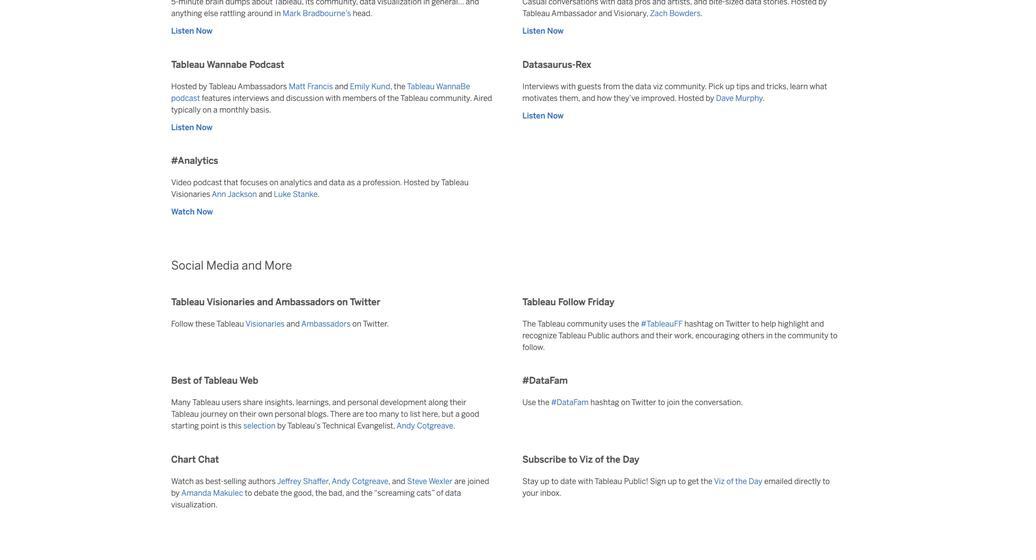 Task type: vqa. For each thing, say whether or not it's contained in the screenshot.
community to the bottom
yes



Task type: describe. For each thing, give the bounding box(es) containing it.
visionaries inside video podcast that focuses on analytics and data as a profession. hosted by tableau visionaries
[[171, 190, 210, 199]]

hosted up typically
[[171, 82, 197, 91]]

a inside features interviews and discussion with members of the tableau community. aired typically on a monthly basis.
[[213, 105, 218, 115]]

users
[[222, 398, 241, 408]]

listen now link down motivates
[[523, 110, 564, 122]]

stanke
[[293, 190, 318, 199]]

features
[[202, 94, 231, 103]]

tableau inside video podcast that focuses on analytics and data as a profession. hosted by tableau visionaries
[[441, 178, 469, 188]]

listen down anything at the top left
[[171, 26, 194, 36]]

visionaries link
[[246, 319, 285, 329]]

aired
[[474, 94, 493, 103]]

these
[[195, 319, 215, 329]]

chart chat
[[171, 454, 219, 466]]

use
[[523, 398, 536, 408]]

hosted inside the interviews with guests from the data viz community. pick up tips and tricks, learn what motivates them, and how they've improved. hosted by
[[679, 94, 704, 103]]

twitter for tableau visionaries and ambassadors on twitter
[[350, 297, 381, 308]]

listen down typically
[[171, 123, 194, 132]]

friday
[[588, 297, 615, 308]]

own
[[258, 410, 273, 419]]

1 vertical spatial as
[[196, 477, 204, 486]]

ann
[[212, 190, 226, 199]]

there
[[330, 410, 351, 419]]

by inside the casual conversations with data pros and artists, and bite-sized data stories. hosted by tableau ambassador and visionary,
[[819, 0, 828, 6]]

bite-
[[709, 0, 726, 6]]

and up "screaming
[[392, 477, 406, 486]]

tips
[[737, 82, 750, 91]]

andy cotgreave link for best of tableau web
[[397, 422, 453, 431]]

to inside 'many tableau users share insights, learnings, and personal development along their tableau journey on their own personal blogs. there are too many to list here, but a good starting point is this'
[[401, 410, 408, 419]]

selection by tableau's technical evangelist, andy cotgreave .
[[244, 422, 456, 431]]

zach bowders link
[[650, 9, 701, 18]]

amanda makulec
[[181, 489, 243, 498]]

0 vertical spatial community
[[567, 319, 608, 329]]

makulec
[[213, 489, 243, 498]]

tableau,
[[274, 0, 304, 6]]

5-minute brain dumps about tableau, its community, data visualization in general… and anything else rattling around in
[[171, 0, 479, 18]]

interviews
[[233, 94, 269, 103]]

more
[[265, 259, 292, 273]]

now down ambassador
[[548, 26, 564, 36]]

listen now link down anything at the top left
[[171, 25, 213, 37]]

and down tableau visionaries and ambassadors on twitter
[[287, 319, 300, 329]]

on left twitter.
[[353, 319, 362, 329]]

community. inside the interviews with guests from the data viz community. pick up tips and tricks, learn what motivates them, and how they've improved. hosted by
[[665, 82, 707, 91]]

ambassadors for tableau
[[238, 82, 287, 91]]

now for tableau wannabe podcast
[[196, 123, 213, 132]]

development
[[380, 398, 427, 408]]

with inside the interviews with guests from the data viz community. pick up tips and tricks, learn what motivates them, and how they've improved. hosted by
[[561, 82, 576, 91]]

and down the guests
[[582, 94, 596, 103]]

good,
[[294, 489, 314, 498]]

now for datasaurus-rex
[[548, 111, 564, 120]]

matt francis link
[[289, 82, 333, 91]]

here,
[[422, 410, 440, 419]]

tableau wannabe podcast
[[171, 82, 470, 103]]

the right join
[[682, 398, 694, 408]]

a inside video podcast that focuses on analytics and data as a profession. hosted by tableau visionaries
[[357, 178, 361, 188]]

0 horizontal spatial andy
[[332, 477, 351, 486]]

motivates
[[523, 94, 558, 103]]

their inside hashtag on twitter to help highlight and recognize tableau public authors and their work, encouraging others in the community to follow.
[[656, 331, 673, 340]]

best-
[[206, 477, 224, 486]]

tableau wannabe podcast link
[[171, 82, 470, 103]]

jeffrey shaffer link
[[277, 477, 329, 486]]

of up stay up to date with tableau public! sign up to get the viz of the day
[[596, 454, 604, 466]]

, up bad,
[[329, 477, 330, 486]]

0 vertical spatial viz
[[580, 454, 593, 466]]

visualization.
[[171, 501, 218, 510]]

listen down motivates
[[523, 111, 546, 120]]

and inside video podcast that focuses on analytics and data as a profession. hosted by tableau visionaries
[[314, 178, 327, 188]]

community. inside features interviews and discussion with members of the tableau community. aired typically on a monthly basis.
[[430, 94, 472, 103]]

2 vertical spatial ambassadors
[[302, 319, 351, 329]]

tableau inside hashtag on twitter to help highlight and recognize tableau public authors and their work, encouraging others in the community to follow.
[[559, 331, 586, 340]]

the right use
[[538, 398, 550, 408]]

1 horizontal spatial andy
[[397, 422, 415, 431]]

get
[[688, 477, 700, 486]]

use the #datafam hashtag on twitter to join the conversation.
[[523, 398, 743, 408]]

mark bradbourne's link
[[283, 9, 351, 18]]

of right the best
[[193, 375, 202, 387]]

0 horizontal spatial day
[[623, 454, 640, 466]]

dumps
[[226, 0, 250, 6]]

community inside hashtag on twitter to help highlight and recognize tableau public authors and their work, encouraging others in the community to follow.
[[788, 331, 829, 340]]

podcast inside video podcast that focuses on analytics and data as a profession. hosted by tableau visionaries
[[193, 178, 222, 188]]

dave murphy .
[[717, 94, 765, 103]]

with inside the casual conversations with data pros and artists, and bite-sized data stories. hosted by tableau ambassador and visionary,
[[601, 0, 616, 6]]

emailed directly to your inbox.
[[523, 477, 831, 498]]

the left emailed
[[736, 477, 747, 486]]

1 vertical spatial #datafam
[[552, 398, 589, 408]]

datasaurus-rex
[[523, 59, 592, 70]]

1 vertical spatial visionaries
[[207, 297, 255, 308]]

hashtag on twitter to help highlight and recognize tableau public authors and their work, encouraging others in the community to follow.
[[523, 319, 838, 352]]

with right date
[[578, 477, 593, 486]]

bowders
[[670, 9, 701, 18]]

, up "screaming
[[389, 477, 390, 486]]

and up murphy
[[752, 82, 765, 91]]

to debate the good, the bad, and the "screaming cats" of data visualization.
[[171, 489, 461, 510]]

on up ambassadors link at the left of page
[[337, 297, 348, 308]]

dave murphy link
[[717, 94, 763, 103]]

basis.
[[251, 105, 271, 115]]

video podcast that focuses on analytics and data as a profession. hosted by tableau visionaries
[[171, 178, 469, 199]]

subscribe to viz of the day
[[523, 454, 640, 466]]

inbox.
[[541, 489, 562, 498]]

by inside are joined by
[[171, 489, 180, 498]]

hosted inside the casual conversations with data pros and artists, and bite-sized data stories. hosted by tableau ambassador and visionary,
[[792, 0, 817, 6]]

steve wexler link
[[407, 477, 453, 486]]

selection
[[244, 422, 276, 431]]

0 horizontal spatial up
[[541, 477, 550, 486]]

media
[[206, 259, 239, 273]]

matt
[[289, 82, 306, 91]]

technical
[[322, 422, 356, 431]]

journey
[[201, 410, 227, 419]]

authors inside hashtag on twitter to help highlight and recognize tableau public authors and their work, encouraging others in the community to follow.
[[612, 331, 639, 340]]

hosted by tableau ambassadors matt francis and emily kund , the
[[171, 82, 407, 91]]

highlight
[[778, 319, 809, 329]]

and inside to debate the good, the bad, and the "screaming cats" of data visualization.
[[346, 489, 359, 498]]

#tableauff
[[641, 319, 683, 329]]

tableau wannabe podcast
[[171, 59, 285, 70]]

podcast inside 'tableau wannabe podcast'
[[171, 94, 200, 103]]

0 vertical spatial #datafam
[[523, 375, 568, 387]]

the up stay up to date with tableau public! sign up to get the viz of the day
[[607, 454, 621, 466]]

is
[[221, 422, 227, 431]]

1 horizontal spatial their
[[450, 398, 467, 408]]

and left the bite-
[[694, 0, 708, 6]]

listen now for 'listen now' link underneath motivates
[[523, 111, 564, 120]]

ambassadors link
[[302, 319, 351, 329]]

#datafam link
[[552, 398, 589, 408]]

its
[[306, 0, 314, 6]]

and inside features interviews and discussion with members of the tableau community. aired typically on a monthly basis.
[[271, 94, 284, 103]]

ambassador
[[552, 9, 597, 18]]

listen now link down casual
[[523, 25, 564, 37]]

are inside are joined by
[[455, 477, 466, 486]]

profession.
[[363, 178, 402, 188]]

directly
[[795, 477, 821, 486]]

along
[[429, 398, 448, 408]]

as inside video podcast that focuses on analytics and data as a profession. hosted by tableau visionaries
[[347, 178, 355, 188]]

listen now for 'listen now' link below anything at the top left
[[171, 26, 213, 36]]

and right highlight
[[811, 319, 825, 329]]

visionary,
[[614, 9, 649, 18]]

2 vertical spatial their
[[240, 410, 257, 419]]

hosted inside video podcast that focuses on analytics and data as a profession. hosted by tableau visionaries
[[404, 178, 430, 188]]

cats"
[[417, 489, 435, 498]]

up inside the interviews with guests from the data viz community. pick up tips and tricks, learn what motivates them, and how they've improved. hosted by
[[726, 82, 735, 91]]

with inside features interviews and discussion with members of the tableau community. aired typically on a monthly basis.
[[326, 94, 341, 103]]

join
[[667, 398, 680, 408]]

encouraging
[[696, 331, 740, 340]]

them,
[[560, 94, 581, 103]]

zach
[[650, 9, 668, 18]]

conversations
[[549, 0, 599, 6]]

andy cotgreave link for chart chat
[[332, 477, 389, 486]]

listen now for 'listen now' link underneath typically
[[171, 123, 213, 132]]

mark
[[283, 9, 301, 18]]

watch for watch as best-selling authors jeffrey shaffer , andy cotgreave , and steve wexler
[[171, 477, 194, 486]]

luke stanke link
[[274, 190, 318, 199]]

jackson
[[228, 190, 257, 199]]

murphy
[[736, 94, 763, 103]]

the inside the interviews with guests from the data viz community. pick up tips and tricks, learn what motivates them, and how they've improved. hosted by
[[622, 82, 634, 91]]

the right uses
[[628, 319, 640, 329]]

listen down casual
[[523, 26, 546, 36]]

data inside video podcast that focuses on analytics and data as a profession. hosted by tableau visionaries
[[329, 178, 345, 188]]

anything
[[171, 9, 202, 18]]

ambassadors for and
[[275, 297, 335, 308]]

on inside 'many tableau users share insights, learnings, and personal development along their tableau journey on their own personal blogs. there are too many to list here, but a good starting point is this'
[[229, 410, 238, 419]]



Task type: locate. For each thing, give the bounding box(es) containing it.
listen now down casual
[[523, 26, 564, 36]]

1 horizontal spatial up
[[668, 477, 677, 486]]

to inside emailed directly to your inbox.
[[823, 477, 831, 486]]

podcast up typically
[[171, 94, 200, 103]]

their
[[656, 331, 673, 340], [450, 398, 467, 408], [240, 410, 257, 419]]

what
[[810, 82, 828, 91]]

stories.
[[764, 0, 790, 6]]

the down jeffrey
[[281, 489, 292, 498]]

watch for watch now
[[171, 208, 195, 217]]

their up the but on the bottom of the page
[[450, 398, 467, 408]]

on left join
[[621, 398, 630, 408]]

twitter up twitter.
[[350, 297, 381, 308]]

1 horizontal spatial viz
[[714, 477, 725, 486]]

in left mark
[[275, 9, 281, 18]]

2 vertical spatial twitter
[[632, 398, 657, 408]]

and up 'zach'
[[653, 0, 666, 6]]

.
[[701, 9, 703, 18], [763, 94, 765, 103], [318, 190, 320, 199], [453, 422, 456, 431]]

a inside 'many tableau users share insights, learnings, and personal development along their tableau journey on their own personal blogs. there are too many to list here, but a good starting point is this'
[[456, 410, 460, 419]]

of right get
[[727, 477, 734, 486]]

andy cotgreave link down here,
[[397, 422, 453, 431]]

authors up debate at the left bottom
[[248, 477, 276, 486]]

analytics
[[280, 178, 312, 188]]

tableau
[[523, 9, 550, 18], [171, 59, 205, 70], [209, 82, 236, 91], [407, 82, 435, 91], [401, 94, 428, 103], [441, 178, 469, 188], [171, 297, 205, 308], [523, 297, 556, 308], [217, 319, 244, 329], [538, 319, 565, 329], [559, 331, 586, 340], [204, 375, 238, 387], [192, 398, 220, 408], [171, 410, 199, 419], [595, 477, 623, 486]]

personal up too
[[348, 398, 379, 408]]

hosted
[[792, 0, 817, 6], [171, 82, 197, 91], [679, 94, 704, 103], [404, 178, 430, 188]]

data inside the interviews with guests from the data viz community. pick up tips and tricks, learn what motivates them, and how they've improved. hosted by
[[636, 82, 652, 91]]

with up visionary,
[[601, 0, 616, 6]]

watch as best-selling authors jeffrey shaffer , andy cotgreave , and steve wexler
[[171, 477, 453, 486]]

hosted right improved.
[[679, 94, 704, 103]]

share
[[243, 398, 263, 408]]

#datafam
[[523, 375, 568, 387], [552, 398, 589, 408]]

subscribe
[[523, 454, 567, 466]]

stay
[[523, 477, 539, 486]]

1 vertical spatial follow
[[171, 319, 194, 329]]

1 vertical spatial watch
[[171, 477, 194, 486]]

andy down the list
[[397, 422, 415, 431]]

listen now
[[171, 26, 213, 36], [523, 26, 564, 36], [523, 111, 564, 120], [171, 123, 213, 132]]

1 horizontal spatial authors
[[612, 331, 639, 340]]

by inside video podcast that focuses on analytics and data as a profession. hosted by tableau visionaries
[[431, 178, 440, 188]]

#datafam right use
[[552, 398, 589, 408]]

0 vertical spatial andy
[[397, 422, 415, 431]]

community up public
[[567, 319, 608, 329]]

mark bradbourne's head.
[[283, 9, 373, 18]]

how
[[597, 94, 612, 103]]

listen now down anything at the top left
[[171, 26, 213, 36]]

1 horizontal spatial in
[[424, 0, 430, 6]]

of down kund
[[379, 94, 386, 103]]

0 horizontal spatial authors
[[248, 477, 276, 486]]

0 horizontal spatial cotgreave
[[352, 477, 389, 486]]

data inside to debate the good, the bad, and the "screaming cats" of data visualization.
[[445, 489, 461, 498]]

0 horizontal spatial a
[[213, 105, 218, 115]]

0 horizontal spatial are
[[353, 410, 364, 419]]

0 vertical spatial follow
[[559, 297, 586, 308]]

on inside features interviews and discussion with members of the tableau community. aired typically on a monthly basis.
[[203, 105, 212, 115]]

watch now link
[[171, 207, 213, 218]]

the
[[523, 319, 536, 329]]

twitter up others
[[726, 319, 751, 329]]

follow left friday
[[559, 297, 586, 308]]

1 horizontal spatial cotgreave
[[417, 422, 453, 431]]

1 vertical spatial personal
[[275, 410, 306, 419]]

on inside video podcast that focuses on analytics and data as a profession. hosted by tableau visionaries
[[270, 178, 279, 188]]

data inside 5-minute brain dumps about tableau, its community, data visualization in general… and anything else rattling around in
[[360, 0, 376, 6]]

2 horizontal spatial twitter
[[726, 319, 751, 329]]

sized
[[726, 0, 744, 6]]

point
[[201, 422, 219, 431]]

now down typically
[[196, 123, 213, 132]]

the down shaffer
[[316, 489, 327, 498]]

rex
[[576, 59, 592, 70]]

0 vertical spatial visionaries
[[171, 190, 210, 199]]

visionaries down tableau visionaries and ambassadors on twitter
[[246, 319, 285, 329]]

0 vertical spatial day
[[623, 454, 640, 466]]

in left general…
[[424, 0, 430, 6]]

interviews with guests from the data viz community. pick up tips and tricks, learn what motivates them, and how they've improved. hosted by
[[523, 82, 828, 103]]

twitter inside hashtag on twitter to help highlight and recognize tableau public authors and their work, encouraging others in the community to follow.
[[726, 319, 751, 329]]

0 vertical spatial community.
[[665, 82, 707, 91]]

watch now
[[171, 208, 213, 217]]

cotgreave down here,
[[417, 422, 453, 431]]

1 horizontal spatial hashtag
[[685, 319, 714, 329]]

twitter left join
[[632, 398, 657, 408]]

0 horizontal spatial their
[[240, 410, 257, 419]]

are
[[353, 410, 364, 419], [455, 477, 466, 486]]

0 vertical spatial are
[[353, 410, 364, 419]]

many
[[379, 410, 399, 419]]

1 vertical spatial ambassadors
[[275, 297, 335, 308]]

and left emily
[[335, 82, 348, 91]]

viz right subscribe
[[580, 454, 593, 466]]

viz
[[654, 82, 663, 91]]

0 vertical spatial ambassadors
[[238, 82, 287, 91]]

amanda makulec link
[[181, 489, 243, 498]]

0 vertical spatial a
[[213, 105, 218, 115]]

by inside the interviews with guests from the data viz community. pick up tips and tricks, learn what motivates them, and how they've improved. hosted by
[[706, 94, 715, 103]]

0 horizontal spatial twitter
[[350, 297, 381, 308]]

but
[[442, 410, 454, 419]]

2 horizontal spatial up
[[726, 82, 735, 91]]

and left more
[[242, 259, 262, 273]]

their down share
[[240, 410, 257, 419]]

visionaries
[[171, 190, 210, 199], [207, 297, 255, 308], [246, 319, 285, 329]]

steve
[[407, 477, 427, 486]]

to inside to debate the good, the bad, and the "screaming cats" of data visualization.
[[245, 489, 252, 498]]

with up them,
[[561, 82, 576, 91]]

1 horizontal spatial community
[[788, 331, 829, 340]]

1 vertical spatial andy cotgreave link
[[332, 477, 389, 486]]

pros
[[635, 0, 651, 6]]

1 horizontal spatial a
[[357, 178, 361, 188]]

2 vertical spatial a
[[456, 410, 460, 419]]

interviews
[[523, 82, 559, 91]]

1 horizontal spatial are
[[455, 477, 466, 486]]

are left 'joined'
[[455, 477, 466, 486]]

1 horizontal spatial community.
[[665, 82, 707, 91]]

the down help
[[775, 331, 787, 340]]

now down else
[[196, 26, 213, 36]]

day up the public!
[[623, 454, 640, 466]]

and up there
[[332, 398, 346, 408]]

bad,
[[329, 489, 344, 498]]

of inside to debate the good, the bad, and the "screaming cats" of data visualization.
[[437, 489, 444, 498]]

hashtag up the work,
[[685, 319, 714, 329]]

up up "dave"
[[726, 82, 735, 91]]

data up visionary,
[[617, 0, 633, 6]]

hosted right 'stories.'
[[792, 0, 817, 6]]

1 horizontal spatial andy cotgreave link
[[397, 422, 453, 431]]

tableau inside features interviews and discussion with members of the tableau community. aired typically on a monthly basis.
[[401, 94, 428, 103]]

data up the head.
[[360, 0, 376, 6]]

cotgreave up "screaming
[[352, 477, 389, 486]]

1 horizontal spatial day
[[749, 477, 763, 486]]

0 vertical spatial their
[[656, 331, 673, 340]]

day
[[623, 454, 640, 466], [749, 477, 763, 486]]

1 vertical spatial twitter
[[726, 319, 751, 329]]

evangelist,
[[357, 422, 395, 431]]

1 vertical spatial podcast
[[193, 178, 222, 188]]

tableau inside the casual conversations with data pros and artists, and bite-sized data stories. hosted by tableau ambassador and visionary,
[[523, 9, 550, 18]]

in inside hashtag on twitter to help highlight and recognize tableau public authors and their work, encouraging others in the community to follow.
[[767, 331, 773, 340]]

0 horizontal spatial follow
[[171, 319, 194, 329]]

twitter for use the #datafam hashtag on twitter to join the conversation.
[[632, 398, 657, 408]]

visionaries up "these"
[[207, 297, 255, 308]]

datasaurus-
[[523, 59, 576, 70]]

0 vertical spatial podcast
[[171, 94, 200, 103]]

brain
[[206, 0, 224, 6]]

conversation.
[[695, 398, 743, 408]]

andy cotgreave link up bad,
[[332, 477, 389, 486]]

0 horizontal spatial viz
[[580, 454, 593, 466]]

1 vertical spatial their
[[450, 398, 467, 408]]

the up the they've
[[622, 82, 634, 91]]

0 vertical spatial twitter
[[350, 297, 381, 308]]

up up inbox.
[[541, 477, 550, 486]]

starting
[[171, 422, 199, 431]]

kund
[[372, 82, 390, 91]]

listen now link down typically
[[171, 122, 213, 134]]

follow.
[[523, 343, 545, 352]]

1 vertical spatial community
[[788, 331, 829, 340]]

1 vertical spatial hashtag
[[591, 398, 620, 408]]

0 vertical spatial as
[[347, 178, 355, 188]]

0 vertical spatial watch
[[171, 208, 195, 217]]

0 horizontal spatial community
[[567, 319, 608, 329]]

the inside features interviews and discussion with members of the tableau community. aired typically on a monthly basis.
[[388, 94, 399, 103]]

podcast up ann
[[193, 178, 222, 188]]

data right analytics at the left top of the page
[[329, 178, 345, 188]]

francis
[[308, 82, 333, 91]]

1 vertical spatial in
[[275, 9, 281, 18]]

1 vertical spatial day
[[749, 477, 763, 486]]

visionaries down video at the top left of the page
[[171, 190, 210, 199]]

the inside hashtag on twitter to help highlight and recognize tableau public authors and their work, encouraging others in the community to follow.
[[775, 331, 787, 340]]

of inside features interviews and discussion with members of the tableau community. aired typically on a monthly basis.
[[379, 94, 386, 103]]

up right sign
[[668, 477, 677, 486]]

a
[[213, 105, 218, 115], [357, 178, 361, 188], [456, 410, 460, 419]]

watch
[[171, 208, 195, 217], [171, 477, 194, 486]]

1 watch from the top
[[171, 208, 195, 217]]

sign
[[651, 477, 666, 486]]

their down the #tableauff
[[656, 331, 673, 340]]

data left viz
[[636, 82, 652, 91]]

andy
[[397, 422, 415, 431], [332, 477, 351, 486]]

personal
[[348, 398, 379, 408], [275, 410, 306, 419]]

1 vertical spatial a
[[357, 178, 361, 188]]

1 vertical spatial andy
[[332, 477, 351, 486]]

1 vertical spatial viz
[[714, 477, 725, 486]]

jeffrey
[[277, 477, 301, 486]]

0 horizontal spatial community.
[[430, 94, 472, 103]]

artists,
[[668, 0, 692, 6]]

public
[[588, 331, 610, 340]]

and down hosted by tableau ambassadors matt francis and emily kund , the
[[271, 94, 284, 103]]

a left profession. on the left
[[357, 178, 361, 188]]

rattling
[[220, 9, 246, 18]]

0 horizontal spatial andy cotgreave link
[[332, 477, 389, 486]]

and left visionary,
[[599, 9, 613, 18]]

1 horizontal spatial as
[[347, 178, 355, 188]]

tableau inside 'tableau wannabe podcast'
[[407, 82, 435, 91]]

and down focuses
[[259, 190, 272, 199]]

2 watch from the top
[[171, 477, 194, 486]]

features interviews and discussion with members of the tableau community. aired typically on a monthly basis.
[[171, 94, 493, 115]]

and inside 5-minute brain dumps about tableau, its community, data visualization in general… and anything else rattling around in
[[466, 0, 479, 6]]

and up visionaries link
[[257, 297, 273, 308]]

0 vertical spatial cotgreave
[[417, 422, 453, 431]]

the right kund
[[394, 82, 406, 91]]

by
[[819, 0, 828, 6], [199, 82, 207, 91], [706, 94, 715, 103], [431, 178, 440, 188], [277, 422, 286, 431], [171, 489, 180, 498]]

2 horizontal spatial their
[[656, 331, 673, 340]]

are inside 'many tableau users share insights, learnings, and personal development along their tableau journey on their own personal blogs. there are too many to list here, but a good starting point is this'
[[353, 410, 364, 419]]

listen now down typically
[[171, 123, 213, 132]]

amanda
[[181, 489, 211, 498]]

the right get
[[701, 477, 713, 486]]

data right sized
[[746, 0, 762, 6]]

data down wexler
[[445, 489, 461, 498]]

on up this
[[229, 410, 238, 419]]

a down features
[[213, 105, 218, 115]]

now for #analytics
[[197, 208, 213, 217]]

0 vertical spatial authors
[[612, 331, 639, 340]]

1 vertical spatial community.
[[430, 94, 472, 103]]

"screaming
[[374, 489, 415, 498]]

, right emily
[[390, 82, 392, 91]]

andy up bad,
[[332, 477, 351, 486]]

0 horizontal spatial as
[[196, 477, 204, 486]]

1 vertical spatial cotgreave
[[352, 477, 389, 486]]

many tableau users share insights, learnings, and personal development along their tableau journey on their own personal blogs. there are too many to list here, but a good starting point is this
[[171, 398, 480, 431]]

are joined by
[[171, 477, 490, 498]]

day left emailed
[[749, 477, 763, 486]]

in down help
[[767, 331, 773, 340]]

watch inside "watch now" link
[[171, 208, 195, 217]]

follow these tableau visionaries and ambassadors on twitter.
[[171, 319, 389, 329]]

0 vertical spatial personal
[[348, 398, 379, 408]]

and
[[466, 0, 479, 6], [653, 0, 666, 6], [694, 0, 708, 6], [599, 9, 613, 18], [335, 82, 348, 91], [752, 82, 765, 91], [271, 94, 284, 103], [582, 94, 596, 103], [314, 178, 327, 188], [259, 190, 272, 199], [242, 259, 262, 273], [257, 297, 273, 308], [287, 319, 300, 329], [811, 319, 825, 329], [641, 331, 655, 340], [332, 398, 346, 408], [392, 477, 406, 486], [346, 489, 359, 498]]

follow left "these"
[[171, 319, 194, 329]]

0 horizontal spatial hashtag
[[591, 398, 620, 408]]

casual conversations with data pros and artists, and bite-sized data stories. hosted by tableau ambassador and visionary,
[[523, 0, 828, 18]]

authors down uses
[[612, 331, 639, 340]]

0 horizontal spatial in
[[275, 9, 281, 18]]

#tableauff link
[[641, 319, 683, 329]]

1 vertical spatial are
[[455, 477, 466, 486]]

minute
[[179, 0, 204, 6]]

1 horizontal spatial personal
[[348, 398, 379, 408]]

and inside 'many tableau users share insights, learnings, and personal development along their tableau journey on their own personal blogs. there are too many to list here, but a good starting point is this'
[[332, 398, 346, 408]]

best of tableau web
[[171, 375, 258, 387]]

from
[[604, 82, 621, 91]]

tricks,
[[767, 82, 789, 91]]

and up stanke
[[314, 178, 327, 188]]

personal down insights,
[[275, 410, 306, 419]]

viz of the day link
[[714, 477, 763, 486]]

1 horizontal spatial follow
[[559, 297, 586, 308]]

and right bad,
[[346, 489, 359, 498]]

debate
[[254, 489, 279, 498]]

as up amanda
[[196, 477, 204, 486]]

now
[[196, 26, 213, 36], [548, 26, 564, 36], [548, 111, 564, 120], [196, 123, 213, 132], [197, 208, 213, 217]]

and down the #tableauff
[[641, 331, 655, 340]]

0 vertical spatial hashtag
[[685, 319, 714, 329]]

the left "screaming
[[361, 489, 373, 498]]

social media and more
[[171, 259, 292, 273]]

community down highlight
[[788, 331, 829, 340]]

2 vertical spatial visionaries
[[246, 319, 285, 329]]

luke
[[274, 190, 291, 199]]

1 vertical spatial authors
[[248, 477, 276, 486]]

the down kund
[[388, 94, 399, 103]]

0 vertical spatial andy cotgreave link
[[397, 422, 453, 431]]

1 horizontal spatial twitter
[[632, 398, 657, 408]]

as left profession. on the left
[[347, 178, 355, 188]]

viz right get
[[714, 477, 725, 486]]

on inside hashtag on twitter to help highlight and recognize tableau public authors and their work, encouraging others in the community to follow.
[[715, 319, 724, 329]]

discussion
[[286, 94, 324, 103]]

about
[[252, 0, 273, 6]]

2 horizontal spatial in
[[767, 331, 773, 340]]

5-
[[171, 0, 179, 6]]

0 horizontal spatial personal
[[275, 410, 306, 419]]

emily kund link
[[350, 82, 390, 91]]

help
[[761, 319, 777, 329]]

on up encouraging
[[715, 319, 724, 329]]

2 vertical spatial in
[[767, 331, 773, 340]]

community,
[[316, 0, 358, 6]]

joined
[[468, 477, 490, 486]]

2 horizontal spatial a
[[456, 410, 460, 419]]

are left too
[[353, 410, 364, 419]]

hashtag inside hashtag on twitter to help highlight and recognize tableau public authors and their work, encouraging others in the community to follow.
[[685, 319, 714, 329]]

others
[[742, 331, 765, 340]]

0 vertical spatial in
[[424, 0, 430, 6]]

up
[[726, 82, 735, 91], [541, 477, 550, 486], [668, 477, 677, 486]]

many
[[171, 398, 191, 408]]

best
[[171, 375, 191, 387]]

listen now for 'listen now' link underneath casual
[[523, 26, 564, 36]]

learn
[[791, 82, 809, 91]]



